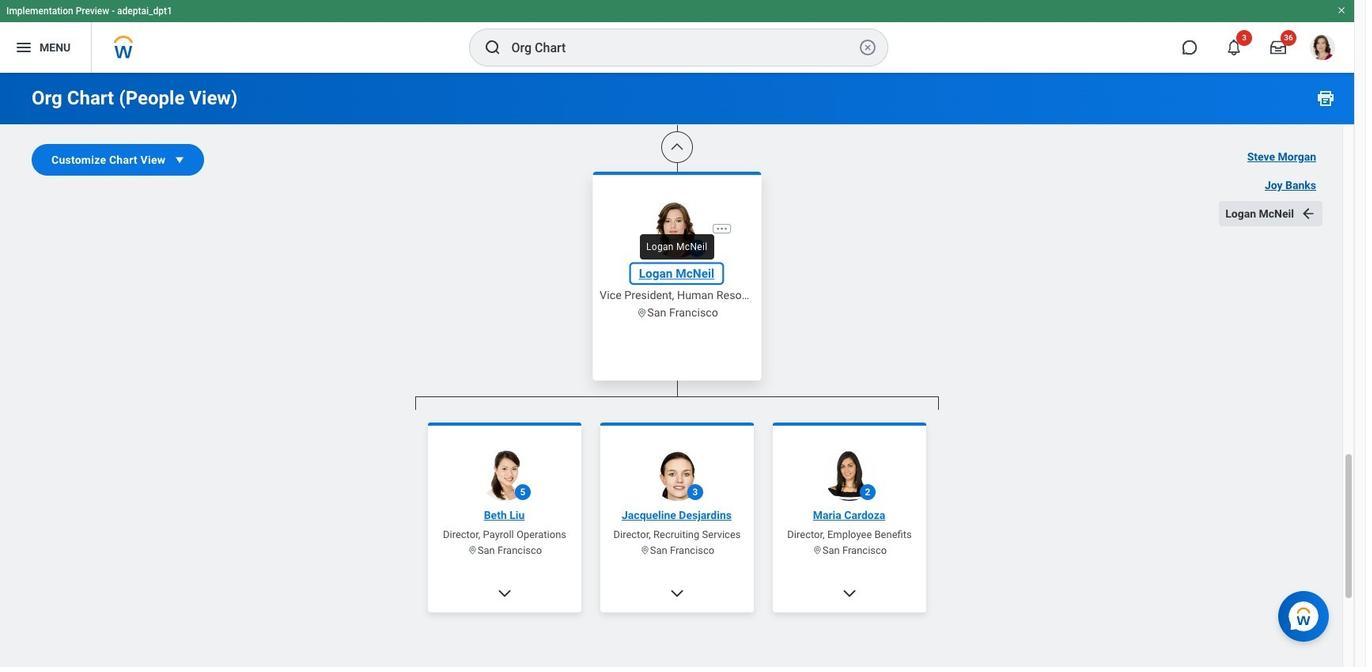 Task type: vqa. For each thing, say whether or not it's contained in the screenshot.
view printable version (pdf) icon
no



Task type: describe. For each thing, give the bounding box(es) containing it.
logan mcneil, logan mcneil, 3 direct reports element
[[415, 410, 939, 667]]

2 location image from the left
[[813, 545, 823, 556]]

1 horizontal spatial location image
[[636, 307, 648, 318]]

Search Workday  search field
[[512, 30, 855, 65]]

inbox large image
[[1271, 40, 1287, 55]]

close environment banner image
[[1337, 6, 1347, 15]]

1 location image from the left
[[640, 545, 650, 556]]

arrow left image
[[1301, 206, 1317, 222]]

chevron down image for second location icon from right
[[670, 585, 685, 601]]

related actions image
[[716, 222, 729, 235]]

x circle image
[[858, 38, 877, 57]]



Task type: locate. For each thing, give the bounding box(es) containing it.
search image
[[483, 38, 502, 57]]

chevron down image
[[497, 585, 513, 601], [670, 585, 685, 601], [842, 585, 858, 601]]

location image
[[636, 307, 648, 318], [468, 545, 478, 556]]

chevron down image for location image within the logan mcneil, logan mcneil, 3 direct reports element
[[497, 585, 513, 601]]

notifications large image
[[1227, 40, 1243, 55]]

0 vertical spatial location image
[[636, 307, 648, 318]]

0 horizontal spatial chevron down image
[[497, 585, 513, 601]]

1 chevron down image from the left
[[497, 585, 513, 601]]

2 horizontal spatial chevron down image
[[842, 585, 858, 601]]

0 horizontal spatial location image
[[640, 545, 650, 556]]

main content
[[0, 0, 1355, 667]]

chevron up image
[[670, 139, 685, 155]]

2 chevron down image from the left
[[670, 585, 685, 601]]

1 vertical spatial location image
[[468, 545, 478, 556]]

profile logan mcneil image
[[1311, 35, 1336, 63]]

1 horizontal spatial location image
[[813, 545, 823, 556]]

justify image
[[14, 38, 33, 57]]

caret down image
[[172, 152, 188, 168]]

banner
[[0, 0, 1355, 73]]

tooltip
[[636, 230, 719, 264]]

location image inside logan mcneil, logan mcneil, 3 direct reports element
[[468, 545, 478, 556]]

3 chevron down image from the left
[[842, 585, 858, 601]]

1 horizontal spatial chevron down image
[[670, 585, 685, 601]]

location image
[[640, 545, 650, 556], [813, 545, 823, 556]]

print org chart image
[[1317, 89, 1336, 108]]

chevron down image for 2nd location icon from the left
[[842, 585, 858, 601]]

0 horizontal spatial location image
[[468, 545, 478, 556]]



